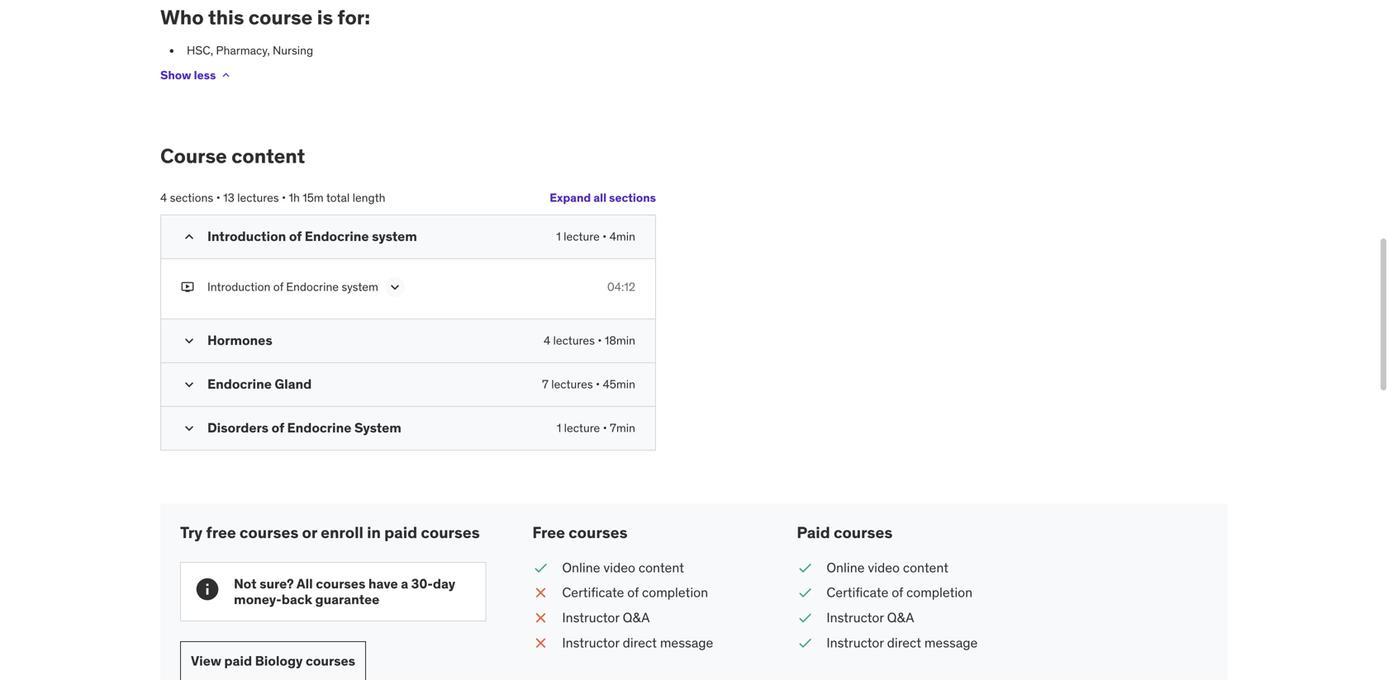 Task type: describe. For each thing, give the bounding box(es) containing it.
lecture for disorders of endocrine system
[[564, 421, 600, 436]]

expand all sections
[[550, 191, 656, 205]]

show
[[160, 68, 191, 82]]

content for free courses
[[639, 560, 684, 577]]

paid courses
[[797, 523, 893, 543]]

courses right biology
[[306, 653, 355, 670]]

nursing
[[273, 43, 313, 58]]

1 for disorders of endocrine system
[[557, 421, 561, 436]]

sections inside dropdown button
[[609, 191, 656, 205]]

1 introduction from the top
[[207, 228, 286, 245]]

direct for paid courses
[[887, 635, 921, 652]]

in
[[367, 523, 381, 543]]

online for paid
[[827, 560, 865, 577]]

enroll
[[321, 523, 363, 543]]

2 introduction from the top
[[207, 280, 270, 295]]

4 lectures • 18min
[[544, 333, 635, 348]]

is
[[317, 5, 333, 30]]

show less button
[[160, 59, 232, 92]]

18min
[[605, 333, 635, 348]]

back
[[282, 592, 312, 609]]

disorders
[[207, 420, 269, 437]]

video for free courses
[[603, 560, 635, 577]]

all
[[593, 191, 606, 205]]

endocrine left show lecture description icon
[[286, 280, 339, 295]]

0 vertical spatial lectures
[[237, 191, 279, 205]]

less
[[194, 68, 216, 82]]

1 introduction of endocrine system from the top
[[207, 228, 417, 245]]

for:
[[337, 5, 370, 30]]

1 vertical spatial paid
[[224, 653, 252, 670]]

length
[[352, 191, 385, 205]]

courses up "day"
[[421, 523, 480, 543]]

show lecture description image
[[387, 279, 403, 296]]

1 lecture • 7min
[[557, 421, 635, 436]]

lectures for endocrine gland
[[551, 377, 593, 392]]

lectures for hormones
[[553, 333, 595, 348]]

0 vertical spatial system
[[372, 228, 417, 245]]

this
[[208, 5, 244, 30]]

direct for free courses
[[623, 635, 657, 652]]

completion for free courses
[[642, 585, 708, 602]]

7 lectures • 45min
[[542, 377, 635, 392]]

pharmacy,
[[216, 43, 270, 58]]

message for paid courses
[[924, 635, 978, 652]]

xsmall image
[[219, 69, 232, 82]]

course content
[[160, 144, 305, 169]]

show less
[[160, 68, 216, 82]]

7
[[542, 377, 548, 392]]

endocrine down gland
[[287, 420, 351, 437]]

30-
[[411, 576, 433, 593]]

certificate for free
[[562, 585, 624, 602]]

video for paid courses
[[868, 560, 900, 577]]

certificate of completion for paid courses
[[827, 585, 973, 602]]

money-
[[234, 592, 282, 609]]

certificate for paid
[[827, 585, 888, 602]]

instructor direct message for free courses
[[562, 635, 713, 652]]

4 for 4 sections • 13 lectures • 1h 15m total length
[[160, 191, 167, 205]]

0 vertical spatial paid
[[384, 523, 417, 543]]

certificate of completion for free courses
[[562, 585, 708, 602]]

• for hormones
[[598, 333, 602, 348]]

not sure? all courses have a 30-day money-back guarantee
[[234, 576, 455, 609]]

7min
[[610, 421, 635, 436]]

endocrine down hormones
[[207, 376, 272, 393]]

4 for 4 lectures • 18min
[[544, 333, 550, 348]]

• left "1h 15m"
[[282, 191, 286, 205]]

1h 15m
[[289, 191, 324, 205]]

have
[[368, 576, 398, 593]]



Task type: vqa. For each thing, say whether or not it's contained in the screenshot.
Game Development's Development
no



Task type: locate. For each thing, give the bounding box(es) containing it.
1 lecture from the top
[[564, 229, 600, 244]]

2 online from the left
[[827, 560, 865, 577]]

certificate down paid courses
[[827, 585, 888, 602]]

message
[[660, 635, 713, 652], [924, 635, 978, 652]]

disorders of endocrine system
[[207, 420, 401, 437]]

completion for paid courses
[[906, 585, 973, 602]]

biology
[[255, 653, 303, 670]]

try
[[180, 523, 203, 543]]

who
[[160, 5, 204, 30]]

0 horizontal spatial q&a
[[623, 610, 650, 627]]

direct
[[623, 635, 657, 652], [887, 635, 921, 652]]

0 vertical spatial 1
[[556, 229, 561, 244]]

1 horizontal spatial q&a
[[887, 610, 914, 627]]

• left 18min
[[598, 333, 602, 348]]

2 direct from the left
[[887, 635, 921, 652]]

online down paid courses
[[827, 560, 865, 577]]

certificate of completion down free courses
[[562, 585, 708, 602]]

4
[[160, 191, 167, 205], [544, 333, 550, 348]]

1 horizontal spatial direct
[[887, 635, 921, 652]]

paid right view
[[224, 653, 252, 670]]

1 horizontal spatial instructor q&a
[[827, 610, 914, 627]]

1 horizontal spatial message
[[924, 635, 978, 652]]

1 vertical spatial 4
[[544, 333, 550, 348]]

1 vertical spatial introduction
[[207, 280, 270, 295]]

endocrine
[[305, 228, 369, 245], [286, 280, 339, 295], [207, 376, 272, 393], [287, 420, 351, 437]]

message for free courses
[[660, 635, 713, 652]]

instructor q&a for paid courses
[[827, 610, 914, 627]]

• left 13
[[216, 191, 220, 205]]

lecture
[[564, 229, 600, 244], [564, 421, 600, 436]]

1 vertical spatial 1
[[557, 421, 561, 436]]

•
[[216, 191, 220, 205], [282, 191, 286, 205], [602, 229, 607, 244], [598, 333, 602, 348], [596, 377, 600, 392], [603, 421, 607, 436]]

1 horizontal spatial content
[[639, 560, 684, 577]]

1 vertical spatial lecture
[[564, 421, 600, 436]]

introduction right xsmall icon
[[207, 280, 270, 295]]

lecture for introduction of endocrine system
[[564, 229, 600, 244]]

system down length
[[372, 228, 417, 245]]

0 horizontal spatial 4
[[160, 191, 167, 205]]

1 instructor direct message from the left
[[562, 635, 713, 652]]

2 online video content from the left
[[827, 560, 948, 577]]

1 for introduction of endocrine system
[[556, 229, 561, 244]]

4min
[[609, 229, 635, 244]]

hsc, pharmacy, nursing
[[187, 43, 313, 58]]

online video content for free courses
[[562, 560, 684, 577]]

lectures
[[237, 191, 279, 205], [553, 333, 595, 348], [551, 377, 593, 392]]

0 horizontal spatial certificate of completion
[[562, 585, 708, 602]]

13
[[223, 191, 234, 205]]

courses left or
[[240, 523, 298, 543]]

1 horizontal spatial sections
[[609, 191, 656, 205]]

online down free courses
[[562, 560, 600, 577]]

paid right in
[[384, 523, 417, 543]]

1 horizontal spatial certificate of completion
[[827, 585, 973, 602]]

2 q&a from the left
[[887, 610, 914, 627]]

not
[[234, 576, 257, 593]]

lecture left '7min'
[[564, 421, 600, 436]]

introduction of endocrine system up hormones
[[207, 280, 378, 295]]

2 certificate of completion from the left
[[827, 585, 973, 602]]

free
[[532, 523, 565, 543]]

certificate of completion down paid courses
[[827, 585, 973, 602]]

video
[[603, 560, 635, 577], [868, 560, 900, 577]]

course
[[160, 144, 227, 169]]

lectures left 18min
[[553, 333, 595, 348]]

try free courses or enroll in paid courses
[[180, 523, 480, 543]]

xsmall image
[[181, 279, 194, 295]]

who this course is for:
[[160, 5, 370, 30]]

system
[[354, 420, 401, 437]]

1 horizontal spatial certificate
[[827, 585, 888, 602]]

lectures right 13
[[237, 191, 279, 205]]

hormones
[[207, 332, 272, 349]]

small image
[[181, 229, 197, 245], [181, 377, 197, 393], [181, 421, 197, 437], [532, 559, 549, 578], [532, 635, 549, 653], [797, 635, 813, 653]]

video down paid courses
[[868, 560, 900, 577]]

1 vertical spatial system
[[342, 280, 378, 295]]

• for endocrine gland
[[596, 377, 600, 392]]

instructor
[[562, 610, 619, 627], [827, 610, 884, 627], [562, 635, 619, 652], [827, 635, 884, 652]]

courses inside "not sure? all courses have a 30-day money-back guarantee"
[[316, 576, 365, 593]]

all
[[297, 576, 313, 593]]

1 horizontal spatial paid
[[384, 523, 417, 543]]

1 completion from the left
[[642, 585, 708, 602]]

0 horizontal spatial video
[[603, 560, 635, 577]]

instructor q&a
[[562, 610, 650, 627], [827, 610, 914, 627]]

2 message from the left
[[924, 635, 978, 652]]

1 horizontal spatial online
[[827, 560, 865, 577]]

q&a for paid courses
[[887, 610, 914, 627]]

0 horizontal spatial paid
[[224, 653, 252, 670]]

0 horizontal spatial sections
[[170, 191, 213, 205]]

1 lecture • 4min
[[556, 229, 635, 244]]

course
[[249, 5, 313, 30]]

1 direct from the left
[[623, 635, 657, 652]]

2 certificate from the left
[[827, 585, 888, 602]]

2 1 from the top
[[557, 421, 561, 436]]

2 horizontal spatial content
[[903, 560, 948, 577]]

1 vertical spatial introduction of endocrine system
[[207, 280, 378, 295]]

online
[[562, 560, 600, 577], [827, 560, 865, 577]]

• left 45min
[[596, 377, 600, 392]]

sections right all
[[609, 191, 656, 205]]

1
[[556, 229, 561, 244], [557, 421, 561, 436]]

2 introduction of endocrine system from the top
[[207, 280, 378, 295]]

45min
[[603, 377, 635, 392]]

1 down expand
[[556, 229, 561, 244]]

1 horizontal spatial 4
[[544, 333, 550, 348]]

courses right 'all'
[[316, 576, 365, 593]]

online for free
[[562, 560, 600, 577]]

• for introduction of endocrine system
[[602, 229, 607, 244]]

paid
[[384, 523, 417, 543], [224, 653, 252, 670]]

online video content for paid courses
[[827, 560, 948, 577]]

0 vertical spatial introduction of endocrine system
[[207, 228, 417, 245]]

certificate down free courses
[[562, 585, 624, 602]]

2 video from the left
[[868, 560, 900, 577]]

free courses
[[532, 523, 628, 543]]

view paid biology courses
[[191, 653, 355, 670]]

1 instructor q&a from the left
[[562, 610, 650, 627]]

introduction down 13
[[207, 228, 286, 245]]

total
[[326, 191, 350, 205]]

hsc,
[[187, 43, 213, 58]]

2 instructor direct message from the left
[[827, 635, 978, 652]]

lectures right 7
[[551, 377, 593, 392]]

system left show lecture description icon
[[342, 280, 378, 295]]

1 online from the left
[[562, 560, 600, 577]]

expand all sections button
[[550, 182, 656, 215]]

2 vertical spatial lectures
[[551, 377, 593, 392]]

q&a
[[623, 610, 650, 627], [887, 610, 914, 627]]

endocrine down total
[[305, 228, 369, 245]]

of
[[289, 228, 302, 245], [273, 280, 283, 295], [272, 420, 284, 437], [627, 585, 639, 602], [892, 585, 903, 602]]

0 horizontal spatial direct
[[623, 635, 657, 652]]

2 lecture from the top
[[564, 421, 600, 436]]

0 horizontal spatial content
[[231, 144, 305, 169]]

4 down course at the left
[[160, 191, 167, 205]]

2 instructor q&a from the left
[[827, 610, 914, 627]]

sections
[[609, 191, 656, 205], [170, 191, 213, 205]]

• for disorders of endocrine system
[[603, 421, 607, 436]]

1 q&a from the left
[[623, 610, 650, 627]]

paid
[[797, 523, 830, 543]]

• left '7min'
[[603, 421, 607, 436]]

view paid biology courses link
[[180, 642, 366, 681]]

sure?
[[259, 576, 294, 593]]

1 vertical spatial lectures
[[553, 333, 595, 348]]

small image
[[181, 333, 197, 349], [797, 559, 813, 578], [532, 584, 549, 603], [797, 584, 813, 603], [532, 609, 549, 628], [797, 609, 813, 628]]

certificate
[[562, 585, 624, 602], [827, 585, 888, 602]]

1 sections from the left
[[609, 191, 656, 205]]

instructor q&a for free courses
[[562, 610, 650, 627]]

1 horizontal spatial instructor direct message
[[827, 635, 978, 652]]

0 horizontal spatial instructor direct message
[[562, 635, 713, 652]]

expand
[[550, 191, 591, 205]]

online video content down free courses
[[562, 560, 684, 577]]

0 horizontal spatial completion
[[642, 585, 708, 602]]

introduction of endocrine system
[[207, 228, 417, 245], [207, 280, 378, 295]]

day
[[433, 576, 455, 593]]

a
[[401, 576, 408, 593]]

endocrine gland
[[207, 376, 312, 393]]

courses right free at the left of the page
[[569, 523, 628, 543]]

1 video from the left
[[603, 560, 635, 577]]

04:12
[[607, 280, 635, 295]]

1 down the 7 lectures • 45min
[[557, 421, 561, 436]]

0 vertical spatial introduction
[[207, 228, 286, 245]]

0 vertical spatial 4
[[160, 191, 167, 205]]

0 horizontal spatial message
[[660, 635, 713, 652]]

lecture down expand
[[564, 229, 600, 244]]

1 online video content from the left
[[562, 560, 684, 577]]

1 horizontal spatial completion
[[906, 585, 973, 602]]

1 certificate from the left
[[562, 585, 624, 602]]

instructor direct message
[[562, 635, 713, 652], [827, 635, 978, 652]]

instructor direct message for paid courses
[[827, 635, 978, 652]]

view
[[191, 653, 221, 670]]

online video content down paid courses
[[827, 560, 948, 577]]

completion
[[642, 585, 708, 602], [906, 585, 973, 602]]

4 sections • 13 lectures • 1h 15m total length
[[160, 191, 385, 205]]

1 message from the left
[[660, 635, 713, 652]]

guarantee
[[315, 592, 379, 609]]

0 horizontal spatial certificate
[[562, 585, 624, 602]]

2 completion from the left
[[906, 585, 973, 602]]

0 horizontal spatial online
[[562, 560, 600, 577]]

system
[[372, 228, 417, 245], [342, 280, 378, 295]]

content
[[231, 144, 305, 169], [639, 560, 684, 577], [903, 560, 948, 577]]

0 vertical spatial lecture
[[564, 229, 600, 244]]

0 horizontal spatial instructor q&a
[[562, 610, 650, 627]]

courses right paid
[[834, 523, 893, 543]]

q&a for free courses
[[623, 610, 650, 627]]

online video content
[[562, 560, 684, 577], [827, 560, 948, 577]]

1 certificate of completion from the left
[[562, 585, 708, 602]]

2 sections from the left
[[170, 191, 213, 205]]

1 horizontal spatial video
[[868, 560, 900, 577]]

free
[[206, 523, 236, 543]]

courses
[[240, 523, 298, 543], [421, 523, 480, 543], [569, 523, 628, 543], [834, 523, 893, 543], [316, 576, 365, 593], [306, 653, 355, 670]]

or
[[302, 523, 317, 543]]

4 up 7
[[544, 333, 550, 348]]

introduction
[[207, 228, 286, 245], [207, 280, 270, 295]]

1 1 from the top
[[556, 229, 561, 244]]

0 horizontal spatial online video content
[[562, 560, 684, 577]]

content for paid courses
[[903, 560, 948, 577]]

video down free courses
[[603, 560, 635, 577]]

gland
[[275, 376, 312, 393]]

• left 4min
[[602, 229, 607, 244]]

sections left 13
[[170, 191, 213, 205]]

introduction of endocrine system down "1h 15m"
[[207, 228, 417, 245]]

certificate of completion
[[562, 585, 708, 602], [827, 585, 973, 602]]

1 horizontal spatial online video content
[[827, 560, 948, 577]]



